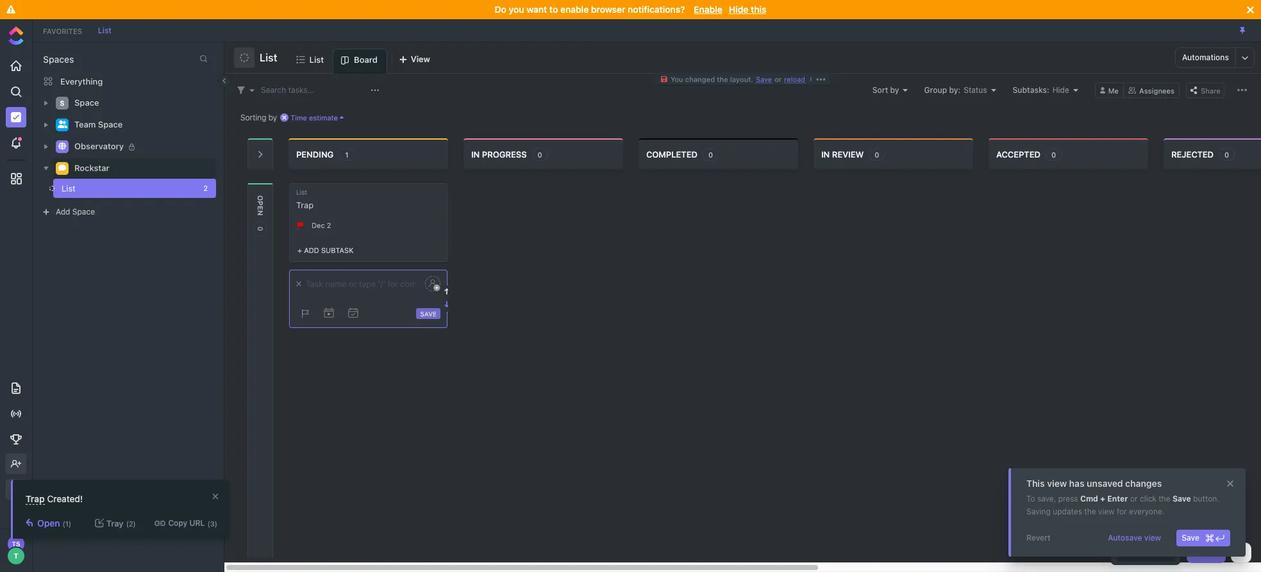 Task type: describe. For each thing, give the bounding box(es) containing it.
1 vertical spatial trap
[[26, 494, 45, 505]]

enable
[[694, 4, 722, 15]]

list trap
[[296, 188, 314, 210]]

open (1)
[[37, 518, 71, 529]]

sorting
[[240, 113, 266, 122]]

subtasks:
[[1013, 85, 1049, 95]]

(1)
[[63, 520, 71, 528]]

estimate
[[309, 113, 338, 121]]

group
[[924, 85, 947, 95]]

2 vertical spatial the
[[1084, 507, 1096, 517]]

view for autosave
[[1144, 533, 1161, 543]]

ts
[[12, 540, 20, 548]]

autosave
[[1108, 533, 1142, 543]]

observatory link
[[74, 137, 208, 157]]

globe image
[[58, 143, 66, 150]]

layout.
[[730, 75, 753, 83]]

o
[[256, 196, 265, 201]]

search tasks...
[[261, 85, 314, 95]]

updates
[[1053, 507, 1082, 517]]

notifications?
[[628, 4, 685, 15]]

0 for in review
[[875, 150, 879, 159]]

time
[[291, 113, 307, 121]]

enable
[[560, 4, 589, 15]]

do
[[495, 4, 506, 15]]

unsaved
[[1087, 478, 1123, 489]]

1 horizontal spatial hide
[[1053, 85, 1069, 95]]

team space link
[[74, 115, 208, 135]]

dec 2 button
[[312, 221, 334, 231]]

button.
[[1193, 494, 1219, 504]]

revert button
[[1021, 530, 1056, 547]]

0 for completed
[[708, 150, 713, 159]]

Task na﻿me or type '/' for commands field
[[296, 279, 419, 290]]

search
[[261, 85, 286, 95]]

t
[[14, 552, 18, 560]]

board link
[[354, 49, 383, 73]]

dec 2
[[312, 221, 331, 229]]

0 horizontal spatial +
[[297, 246, 302, 254]]

save inside button
[[1182, 533, 1200, 543]]

this
[[751, 4, 766, 15]]

everything
[[60, 76, 103, 86]]

sparkle svg 2 image
[[10, 490, 15, 495]]

2 inside dropdown button
[[327, 221, 331, 229]]

click
[[1140, 494, 1157, 504]]

list down comment image
[[62, 183, 76, 194]]

list inside list trap
[[296, 188, 307, 196]]

press
[[1058, 494, 1078, 504]]

list button
[[255, 44, 277, 72]]

Search tasks... text field
[[261, 81, 367, 99]]

you
[[509, 4, 524, 15]]

view settings image
[[1237, 85, 1247, 95]]

n
[[256, 210, 265, 216]]

list up search tasks... text field
[[309, 54, 324, 64]]

dec
[[312, 221, 325, 229]]

p
[[256, 201, 265, 206]]

rockstar
[[74, 163, 109, 173]]

copy url (3)
[[168, 519, 217, 528]]

enter
[[1107, 494, 1128, 504]]

1 vertical spatial add
[[304, 246, 319, 254]]

sort by
[[872, 85, 899, 95]]

sorting by
[[240, 113, 277, 122]]

revert
[[1026, 533, 1051, 543]]

0 horizontal spatial add
[[56, 207, 70, 217]]

assignees
[[1139, 86, 1175, 95]]

you changed the layout. save or reload
[[671, 75, 805, 83]]

list inside button
[[260, 52, 277, 63]]

view button
[[393, 49, 436, 74]]

by for sorting by
[[268, 113, 277, 122]]

2 horizontal spatial the
[[1159, 494, 1170, 504]]

share
[[1201, 86, 1221, 95]]

0 for o p e n
[[256, 227, 265, 231]]

user group image
[[57, 121, 67, 128]]

view settings element
[[1234, 82, 1250, 98]]

this view has unsaved changes to save, press cmd + enter or click the save button. saving updates the view for everyone.
[[1026, 478, 1219, 517]]

+ inside this view has unsaved changes to save, press cmd + enter or click the save button. saving updates the view for everyone.
[[1100, 494, 1105, 504]]

by for sort by
[[890, 85, 899, 95]]

1 vertical spatial list link
[[309, 49, 329, 73]]

add space
[[56, 207, 95, 217]]

do you want to enable browser notifications? enable hide this
[[495, 4, 766, 15]]

0 vertical spatial trap
[[296, 200, 314, 210]]

has
[[1069, 478, 1085, 489]]

changes
[[1125, 478, 1162, 489]]

in progress
[[471, 149, 527, 159]]

everyone.
[[1129, 507, 1165, 517]]

0 for in progress
[[538, 150, 542, 159]]

open
[[37, 518, 60, 529]]

tray
[[106, 518, 123, 529]]

sort
[[872, 85, 888, 95]]

by:
[[949, 85, 961, 95]]

0 horizontal spatial hide
[[729, 4, 748, 15]]

completed
[[646, 149, 698, 159]]

list right favorites
[[98, 25, 111, 35]]

team
[[74, 119, 96, 130]]

subtask
[[321, 246, 354, 254]]

to
[[549, 4, 558, 15]]

e
[[256, 206, 265, 210]]

in review
[[821, 149, 864, 159]]

team space
[[74, 119, 123, 130]]

me
[[1108, 86, 1119, 95]]

0 vertical spatial list link
[[92, 25, 118, 35]]

reload
[[784, 75, 805, 83]]

subtasks: hide
[[1013, 85, 1069, 95]]



Task type: locate. For each thing, give the bounding box(es) containing it.
save
[[756, 75, 772, 83], [420, 310, 437, 318], [1173, 494, 1191, 504], [1182, 533, 1200, 543]]

or left reload
[[775, 75, 782, 83]]

0 horizontal spatial or
[[775, 75, 782, 83]]

0 vertical spatial +
[[297, 246, 302, 254]]

space inside team space 'link'
[[98, 119, 123, 130]]

save inside this view has unsaved changes to save, press cmd + enter or click the save button. saving updates the view for everyone.
[[1173, 494, 1191, 504]]

space for add space
[[72, 207, 95, 217]]

rejected
[[1171, 149, 1214, 159]]

0 for accepted
[[1051, 150, 1056, 159]]

list down pending
[[296, 188, 307, 196]]

1 horizontal spatial in
[[821, 149, 830, 159]]

save button
[[1177, 530, 1230, 547]]

or inside this view has unsaved changes to save, press cmd + enter or click the save button. saving updates the view for everyone.
[[1130, 494, 1138, 504]]

space up the "team"
[[74, 98, 99, 108]]

0 right accepted
[[1051, 150, 1056, 159]]

0 vertical spatial the
[[717, 75, 728, 83]]

hide left this
[[729, 4, 748, 15]]

+ right cmd
[[1100, 494, 1105, 504]]

0 down n
[[256, 227, 265, 231]]

in left 'progress'
[[471, 149, 480, 159]]

trap
[[296, 200, 314, 210], [26, 494, 45, 505]]

trap right sparkle svg 2 image
[[26, 494, 45, 505]]

list link up search tasks... text field
[[309, 49, 329, 73]]

comment image
[[58, 164, 66, 172]]

space inside space 'link'
[[74, 98, 99, 108]]

view down everyone.
[[1144, 533, 1161, 543]]

in
[[471, 149, 480, 159], [821, 149, 830, 159]]

or left click
[[1130, 494, 1138, 504]]

cmd
[[1080, 494, 1098, 504]]

accepted
[[996, 149, 1041, 159]]

view left for in the bottom right of the page
[[1098, 507, 1115, 517]]

0 horizontal spatial 2
[[203, 184, 208, 192]]

1 horizontal spatial add
[[304, 246, 319, 254]]

list
[[98, 25, 111, 35], [260, 52, 277, 63], [309, 54, 324, 64], [62, 183, 76, 194], [296, 188, 307, 196]]

(2)
[[126, 520, 136, 528]]

view inside button
[[1144, 533, 1161, 543]]

browser
[[591, 4, 625, 15]]

want
[[527, 4, 547, 15]]

list link down rockstar
[[32, 179, 195, 198]]

space link
[[74, 93, 208, 113]]

1 in from the left
[[471, 149, 480, 159]]

0 right rejected
[[1225, 150, 1229, 159]]

group by: status
[[924, 85, 987, 95]]

list link right favorites
[[92, 25, 118, 35]]

time estimate
[[291, 113, 338, 121]]

trap created!
[[26, 494, 83, 505]]

the left layout.
[[717, 75, 728, 83]]

1 vertical spatial space
[[98, 119, 123, 130]]

space down rockstar
[[72, 207, 95, 217]]

o p e n
[[256, 196, 265, 216]]

2 vertical spatial space
[[72, 207, 95, 217]]

(3)
[[207, 520, 217, 528]]

1 vertical spatial hide
[[1053, 85, 1069, 95]]

add down comment image
[[56, 207, 70, 217]]

changed
[[685, 75, 715, 83]]

url
[[190, 519, 205, 528]]

1 vertical spatial 2
[[327, 221, 331, 229]]

0 vertical spatial hide
[[729, 4, 748, 15]]

in left review
[[821, 149, 830, 159]]

space up observatory
[[98, 119, 123, 130]]

1 horizontal spatial view
[[1098, 507, 1115, 517]]

this
[[1026, 478, 1045, 489]]

share button
[[1186, 82, 1225, 98]]

the down cmd
[[1084, 507, 1096, 517]]

autosave view
[[1108, 533, 1161, 543]]

trap up dec at the left top
[[296, 200, 314, 210]]

favorites
[[43, 27, 82, 35]]

list up the search
[[260, 52, 277, 63]]

hide
[[729, 4, 748, 15], [1053, 85, 1069, 95]]

0 vertical spatial 2
[[203, 184, 208, 192]]

0 vertical spatial view
[[1047, 478, 1067, 489]]

the right click
[[1159, 494, 1170, 504]]

ts t
[[12, 540, 20, 560]]

2 horizontal spatial view
[[1144, 533, 1161, 543]]

1 vertical spatial the
[[1159, 494, 1170, 504]]

1 vertical spatial by
[[268, 113, 277, 122]]

0 right completed
[[708, 150, 713, 159]]

0 vertical spatial add
[[56, 207, 70, 217]]

1 horizontal spatial trap
[[296, 200, 314, 210]]

spaces
[[43, 54, 74, 65]]

0 horizontal spatial by
[[268, 113, 277, 122]]

+
[[297, 246, 302, 254], [1100, 494, 1105, 504]]

0 horizontal spatial the
[[717, 75, 728, 83]]

board
[[354, 55, 377, 65]]

review
[[832, 149, 864, 159]]

1 horizontal spatial by
[[890, 85, 899, 95]]

view for this
[[1047, 478, 1067, 489]]

0 horizontal spatial in
[[471, 149, 480, 159]]

rockstar link
[[74, 158, 208, 179]]

1 horizontal spatial 2
[[327, 221, 331, 229]]

sort by button
[[872, 85, 908, 95]]

the
[[717, 75, 728, 83], [1159, 494, 1170, 504], [1084, 507, 1096, 517]]

spaces link
[[33, 54, 74, 65]]

set priority element
[[295, 304, 314, 324]]

hide right subtasks:
[[1053, 85, 1069, 95]]

add
[[56, 207, 70, 217], [304, 246, 319, 254]]

in for in progress
[[471, 149, 480, 159]]

tray (2)
[[106, 518, 136, 529]]

to
[[1026, 494, 1035, 504]]

autosave view button
[[1103, 530, 1166, 547]]

space for team space
[[98, 119, 123, 130]]

0 for rejected
[[1225, 150, 1229, 159]]

0 right 'progress'
[[538, 150, 542, 159]]

assignees button
[[1124, 82, 1180, 98]]

saving
[[1026, 507, 1051, 517]]

2 vertical spatial list link
[[32, 179, 195, 198]]

+ left 'subtask'
[[297, 246, 302, 254]]

1 vertical spatial view
[[1098, 507, 1115, 517]]

in for in review
[[821, 149, 830, 159]]

1
[[345, 150, 348, 159]]

for
[[1117, 507, 1127, 517]]

by right sort
[[890, 85, 899, 95]]

0 horizontal spatial trap
[[26, 494, 45, 505]]

1 horizontal spatial +
[[1100, 494, 1105, 504]]

1 vertical spatial or
[[1130, 494, 1138, 504]]

or
[[775, 75, 782, 83], [1130, 494, 1138, 504]]

add left 'subtask'
[[304, 246, 319, 254]]

2
[[203, 184, 208, 192], [327, 221, 331, 229]]

1 vertical spatial +
[[1100, 494, 1105, 504]]

observatory
[[74, 141, 124, 151]]

status
[[964, 85, 987, 95]]

save button
[[753, 75, 775, 83]]

everything link
[[33, 71, 224, 92]]

2 in from the left
[[821, 149, 830, 159]]

0 vertical spatial or
[[775, 75, 782, 83]]

1 horizontal spatial or
[[1130, 494, 1138, 504]]

+ add subtask
[[297, 246, 354, 254]]

automations
[[1182, 53, 1229, 62]]

automations button
[[1176, 48, 1235, 67]]

save,
[[1037, 494, 1056, 504]]

0 vertical spatial space
[[74, 98, 99, 108]]

me button
[[1095, 82, 1124, 98]]

0 horizontal spatial view
[[1047, 478, 1067, 489]]

0 right review
[[875, 150, 879, 159]]

task
[[1204, 548, 1221, 558]]

pending
[[296, 149, 334, 159]]

0 vertical spatial by
[[890, 85, 899, 95]]

view up save,
[[1047, 478, 1067, 489]]

by right sorting
[[268, 113, 277, 122]]

2 vertical spatial view
[[1144, 533, 1161, 543]]

set priority image
[[295, 304, 314, 324]]

1 horizontal spatial the
[[1084, 507, 1096, 517]]

view
[[411, 54, 430, 64]]

you
[[671, 75, 683, 83]]

progress
[[482, 149, 527, 159]]



Task type: vqa. For each thing, say whether or not it's contained in the screenshot.
Jeremy Miller's Workspace, , element
no



